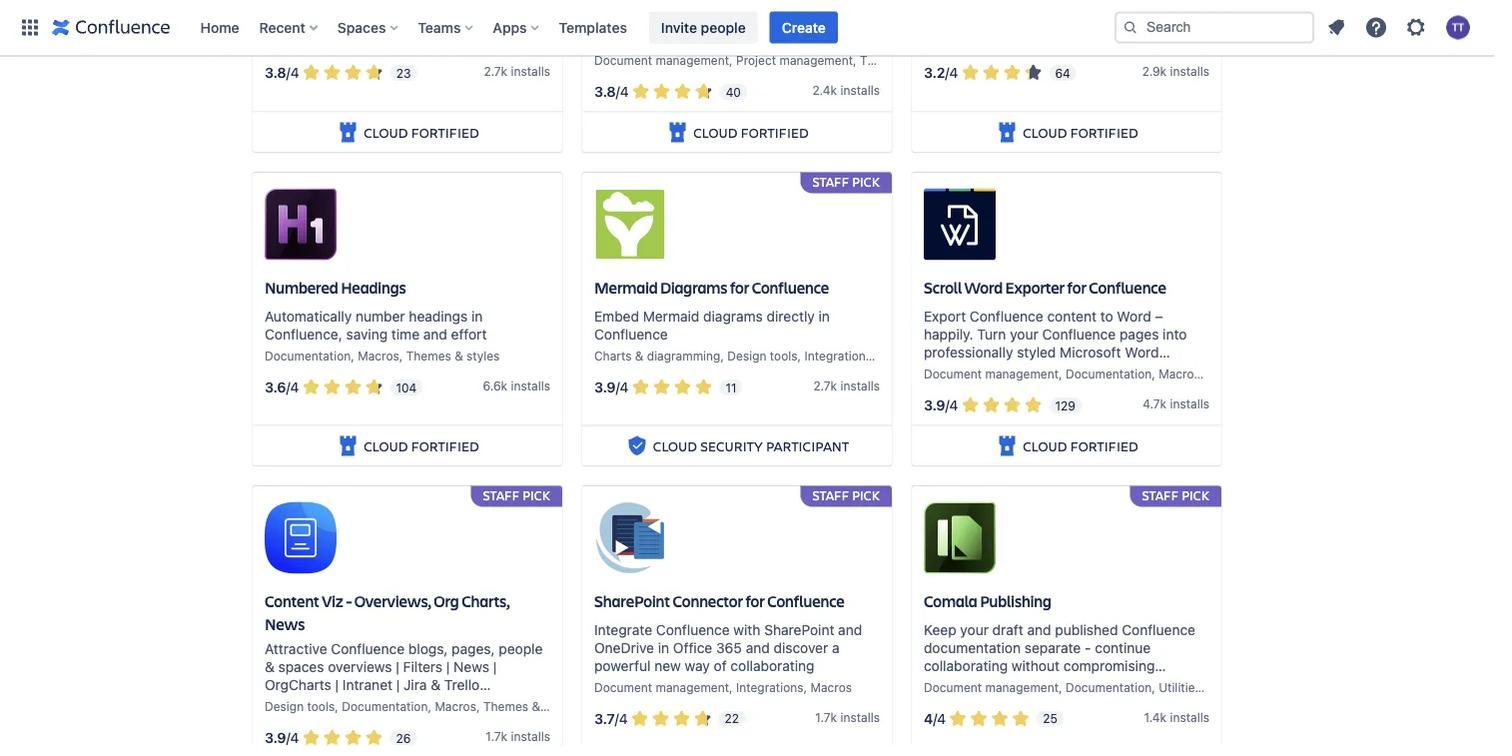 Task type: describe. For each thing, give the bounding box(es) containing it.
comala publishing image
[[924, 502, 996, 574]]

happily.
[[924, 326, 974, 342]]

2 horizontal spatial styles
[[921, 53, 954, 67]]

3.7 / 4
[[595, 711, 628, 727]]

and inside automatically number headings in confluence, saving time and effort documentation , macros , themes & styles
[[424, 326, 448, 342]]

, down discover
[[804, 680, 808, 694]]

people inside attractive confluence blogs, pages, people & spaces overviews | filters | news | orgcharts | intranet | jira & trello integrations
[[499, 641, 543, 657]]

from task
[[780, 12, 841, 29]]

install for comala publishing
[[1171, 710, 1204, 724]]

documentation for design tools , documentation , macros , themes & styles
[[342, 700, 428, 714]]

2 horizontal spatial project
[[1208, 34, 1248, 48]]

tools for design tools , documentation , macros , themes & styles
[[307, 700, 335, 714]]

s for comala publishing
[[1204, 710, 1210, 724]]

1 vertical spatial word
[[1118, 308, 1152, 324]]

and right cards,
[[852, 30, 876, 47]]

2 horizontal spatial themes
[[860, 53, 905, 67]]

and left keep
[[839, 621, 863, 638]]

, up "40"
[[730, 53, 733, 67]]

macros inside embed mermaid diagrams directly in confluence charts & diagramming , design tools , integrations , macros
[[879, 349, 921, 363]]

confluence up turn
[[970, 308, 1044, 324]]

search image
[[1123, 19, 1139, 35]]

styled
[[1017, 344, 1057, 360]]

& inside embed mermaid diagrams directly in confluence charts & diagramming , design tools , integrations , macros
[[635, 349, 644, 363]]

management down the without
[[986, 680, 1059, 694]]

cloud fortified app badge image for 64
[[996, 121, 1020, 145]]

pick for comala publishing
[[1182, 487, 1210, 504]]

3.9 for content viz - overviews, org charts, news
[[265, 730, 286, 746]]

save
[[647, 12, 677, 29]]

dates
[[734, 0, 770, 11]]

& left 3.7
[[532, 700, 541, 714]]

buttons
[[595, 48, 644, 65]]

macros inside automatically number headings in confluence, saving time and effort documentation , macros , themes & styles
[[358, 349, 399, 363]]

content inside keep your draft and published confluence documentation separate - continue collaborating without compromising finalized content
[[982, 675, 1031, 692]]

- inside keep your draft and published confluence documentation separate - continue collaborating without compromising finalized content
[[1085, 639, 1092, 656]]

documentation up 2.9k
[[1066, 34, 1152, 48]]

s for sharepoint connector for confluence
[[874, 710, 880, 724]]

2.7k install s for 3.9 / 4
[[814, 379, 880, 393]]

confluence up –
[[1090, 277, 1167, 298]]

workflow
[[1209, 680, 1262, 694]]

6.6k install s
[[483, 379, 551, 393]]

styles inside automatically number headings in confluence, saving time and effort documentation , macros , themes & styles
[[467, 349, 500, 363]]

tools for design tools , documentation , project management
[[307, 34, 335, 48]]

- inside content viz - overviews, org charts, news
[[346, 591, 352, 612]]

onedrive
[[595, 639, 655, 656]]

/ for numbered headings
[[286, 379, 290, 395]]

spaces
[[338, 19, 386, 35]]

documentation , macros , project management
[[1066, 34, 1325, 48]]

pick for content viz - overviews, org charts, news
[[523, 487, 551, 504]]

compromising
[[1064, 657, 1156, 674]]

staff pick for sharepoint connector for confluence
[[813, 487, 880, 504]]

2.7k for 3.9 / 4
[[814, 379, 837, 393]]

3.9 for mermaid diagrams for confluence
[[595, 379, 616, 395]]

staff for content viz - overviews, org charts, news
[[483, 487, 520, 504]]

1.7k install s for sharepoint connector for confluence
[[816, 710, 880, 724]]

, up 22
[[730, 680, 733, 694]]

& left 'spaces'
[[265, 659, 275, 675]]

in inside automatically number headings in confluence, saving time and effort documentation , macros , themes & styles
[[472, 308, 483, 324]]

your inside keep your draft and published confluence documentation separate - continue collaborating without compromising finalized content
[[961, 621, 989, 638]]

documentation for document management , documentation , macros , utilities
[[1066, 367, 1152, 381]]

6.6k
[[483, 379, 508, 393]]

cloud fortified down the 104
[[364, 436, 479, 455]]

document management , project management , themes & styles
[[595, 53, 954, 67]]

/ for mermaid diagrams for confluence
[[616, 379, 620, 395]]

, down directly
[[798, 349, 802, 363]]

| down overviews
[[335, 677, 339, 693]]

keep your draft and published confluence documentation separate - continue collaborating without compromising finalized content
[[924, 621, 1196, 692]]

sharepoint connector for confluence image
[[595, 502, 667, 574]]

a inside "integrate confluence with sharepoint and onedrive in office 365 and discover a powerful new way of collaborating document management , integrations , macros"
[[832, 639, 840, 656]]

3.7
[[595, 711, 615, 727]]

create link
[[770, 11, 838, 43]]

/ for content viz - overviews, org charts, news
[[286, 730, 290, 746]]

3.2 / 4
[[924, 64, 959, 81]]

, up 1.4k
[[1152, 680, 1156, 694]]

| down pages,
[[493, 659, 497, 675]]

pages,
[[452, 641, 495, 657]]

scroll
[[924, 277, 963, 298]]

cloud
[[653, 436, 697, 455]]

diagramming
[[647, 349, 721, 363]]

export confluence content to word – happily. turn your confluence pages into professionally styled microsoft word documents
[[924, 308, 1188, 378]]

help icon image
[[1365, 15, 1389, 39]]

install for content viz - overviews, org charts, news
[[511, 729, 544, 743]]

25
[[1043, 712, 1058, 726]]

spaces button
[[332, 11, 406, 43]]

change
[[595, 0, 644, 11]]

a inside the change statuses and dates when viewing a page to save time. get more from task reminders, timestamps, dynamic cards, and buttons
[[865, 0, 873, 11]]

, left the workflow on the bottom right of the page
[[1202, 680, 1205, 694]]

into
[[1163, 326, 1188, 342]]

document for document management , documentation , macros , utilities
[[924, 367, 982, 381]]

, down saving
[[351, 349, 355, 363]]

cards,
[[808, 30, 848, 47]]

teams
[[418, 19, 461, 35]]

statuses
[[648, 0, 703, 11]]

22
[[725, 712, 740, 726]]

headings
[[409, 308, 468, 324]]

, up 129
[[1059, 367, 1063, 381]]

with
[[734, 621, 761, 638]]

staff pick for comala publishing
[[1143, 487, 1210, 504]]

fortified for 64
[[1071, 123, 1139, 141]]

office
[[673, 639, 713, 656]]

macros inside "integrate confluence with sharepoint and onedrive in office 365 and discover a powerful new way of collaborating document management , integrations , macros"
[[811, 680, 852, 694]]

1.4k
[[1145, 710, 1167, 724]]

confluence up directly
[[752, 277, 830, 298]]

microsoft
[[1060, 344, 1122, 360]]

and inside keep your draft and published confluence documentation separate - continue collaborating without compromising finalized content
[[1028, 621, 1052, 638]]

staff for sharepoint connector for confluence
[[813, 487, 850, 504]]

numbered
[[265, 277, 338, 298]]

turn
[[978, 326, 1007, 342]]

, up 4.7k install s
[[1201, 367, 1204, 381]]

documentation for design tools , documentation , project management
[[342, 34, 428, 48]]

0 horizontal spatial project
[[435, 34, 475, 48]]

confluence inside "integrate confluence with sharepoint and onedrive in office 365 and discover a powerful new way of collaborating document management , integrations , macros"
[[656, 621, 730, 638]]

document management , documentation , macros , utilities
[[924, 367, 1250, 381]]

global element
[[12, 0, 1111, 55]]

4 for 11
[[620, 379, 629, 395]]

invite people button
[[649, 11, 758, 43]]

and down with
[[746, 639, 770, 656]]

your inside "export confluence content to word – happily. turn your confluence pages into professionally styled microsoft word documents"
[[1010, 326, 1039, 342]]

3.8 for design tools
[[265, 64, 286, 81]]

cloud fortified app badge image for 23
[[336, 121, 360, 145]]

confluence inside keep your draft and published confluence documentation separate - continue collaborating without compromising finalized content
[[1122, 621, 1196, 638]]

security
[[701, 436, 763, 455]]

4 for 23
[[291, 64, 299, 81]]

design tools , documentation , project management
[[265, 34, 552, 48]]

trello
[[445, 677, 480, 693]]

org
[[434, 591, 459, 612]]

1 vertical spatial utilities
[[1159, 680, 1202, 694]]

staff for mermaid diagrams for confluence
[[813, 173, 850, 190]]

design for design tools , documentation , macros , themes & styles
[[265, 700, 304, 714]]

2 vertical spatial styles
[[544, 700, 577, 714]]

participant
[[766, 436, 850, 455]]

embed
[[595, 308, 639, 324]]

& left 3.2
[[909, 53, 917, 67]]

/ for comala publishing
[[934, 711, 938, 727]]

40
[[726, 85, 741, 99]]

1 horizontal spatial utilities
[[1208, 367, 1250, 381]]

staff for comala publishing
[[1143, 487, 1179, 504]]

1.7k for content viz - overviews, org charts, news
[[486, 729, 508, 743]]

management right teams
[[479, 34, 552, 48]]

install for scroll word exporter for confluence
[[1171, 397, 1204, 411]]

automatically
[[265, 308, 352, 324]]

confluence up microsoft
[[1043, 326, 1116, 342]]

change statuses and dates when viewing a page to save time. get more from task reminders, timestamps, dynamic cards, and buttons
[[595, 0, 876, 65]]

, right the search icon
[[1152, 34, 1156, 48]]

management down styled
[[986, 367, 1059, 381]]

headings
[[341, 277, 406, 298]]

templates
[[559, 19, 627, 35]]

4 for 64
[[950, 64, 959, 81]]

export
[[924, 308, 966, 324]]

4 for 40
[[620, 83, 629, 100]]

fortified down the 104
[[411, 436, 479, 455]]

banner containing home
[[0, 0, 1495, 56]]

viz
[[322, 591, 344, 612]]

cloud right cloud fortified app badge icon
[[364, 436, 408, 455]]

pages
[[1120, 326, 1160, 342]]

people inside invite people button
[[701, 19, 746, 35]]

4 for 22
[[619, 711, 628, 727]]

3.8 for document management
[[595, 83, 616, 100]]

home link
[[194, 11, 245, 43]]

way
[[685, 657, 710, 674]]

keep
[[924, 621, 957, 638]]

4.7k
[[1143, 397, 1167, 411]]

when
[[774, 0, 809, 11]]

s for numbered headings
[[544, 379, 551, 393]]

, down diagrams
[[721, 349, 724, 363]]

document management , documentation , utilities , workflow
[[924, 680, 1262, 694]]

content inside "export confluence content to word – happily. turn your confluence pages into professionally styled microsoft word documents"
[[1048, 308, 1097, 324]]

4 for 104
[[290, 379, 299, 395]]

macros up 2.9k install s
[[1159, 34, 1201, 48]]

integrate confluence with sharepoint and onedrive in office 365 and discover a powerful new way of collaborating document management , integrations , macros
[[595, 621, 863, 694]]

confluence up discover
[[768, 591, 845, 612]]

4 for 25
[[938, 711, 947, 727]]

powerful
[[595, 657, 651, 674]]

intranet
[[343, 677, 393, 693]]

documentation
[[924, 639, 1021, 656]]

management inside "integrate confluence with sharepoint and onedrive in office 365 and discover a powerful new way of collaborating document management , integrations , macros"
[[656, 680, 730, 694]]

recent button
[[253, 11, 326, 43]]

content
[[265, 591, 320, 612]]

document inside "integrate confluence with sharepoint and onedrive in office 365 and discover a powerful new way of collaborating document management , integrations , macros"
[[595, 680, 653, 694]]

attractive
[[265, 641, 327, 657]]

0 vertical spatial mermaid
[[595, 277, 658, 298]]

mermaid diagrams for confluence image
[[595, 189, 667, 260]]

cloud fortified app badge image
[[336, 434, 360, 458]]

scroll word exporter for confluence
[[924, 277, 1167, 298]]

sharepoint inside "integrate confluence with sharepoint and onedrive in office 365 and discover a powerful new way of collaborating document management , integrations , macros"
[[765, 621, 835, 638]]

2 vertical spatial word
[[1125, 344, 1160, 360]]

tools inside embed mermaid diagrams directly in confluence charts & diagramming , design tools , integrations , macros
[[770, 349, 798, 363]]

document for document management , project management , themes & styles
[[595, 53, 653, 67]]

s for content viz - overviews, org charts, news
[[544, 729, 551, 743]]

, down filters
[[428, 700, 432, 714]]

, up the 4.7k
[[1152, 367, 1156, 381]]

and up get
[[707, 0, 731, 11]]

macros up 4.7k install s
[[1159, 367, 1201, 381]]

collaborating inside "integrate confluence with sharepoint and onedrive in office 365 and discover a powerful new way of collaborating document management , integrations , macros"
[[731, 657, 815, 674]]

management down timestamps,
[[656, 53, 730, 67]]

1 horizontal spatial project
[[736, 53, 777, 67]]

get
[[716, 12, 739, 29]]

fortified down 129
[[1071, 436, 1139, 455]]

3.8 / 4 for design tools , documentation , project management
[[265, 64, 299, 81]]

0 horizontal spatial sharepoint
[[595, 591, 670, 612]]



Task type: locate. For each thing, give the bounding box(es) containing it.
mermaid diagrams for confluence
[[595, 277, 830, 298]]

continue
[[1095, 639, 1151, 656]]

scroll word exporter for confluence image
[[924, 189, 996, 260]]

2.4k install s
[[813, 83, 880, 97]]

1 vertical spatial mermaid
[[643, 308, 700, 324]]

0 vertical spatial integrations
[[805, 349, 872, 363]]

collaborating inside keep your draft and published confluence documentation separate - continue collaborating without compromising finalized content
[[924, 657, 1008, 674]]

| up trello
[[447, 659, 450, 675]]

0 vertical spatial content
[[1048, 308, 1097, 324]]

0 vertical spatial news
[[265, 613, 305, 634]]

1.7k install s for content viz - overviews, org charts, news
[[486, 729, 551, 743]]

& right "jira"
[[431, 677, 441, 693]]

install for numbered headings
[[511, 379, 544, 393]]

2.7k install s for 3.8 / 4
[[484, 64, 551, 78]]

, right the recent popup button
[[335, 34, 339, 48]]

fortified down "40"
[[741, 123, 809, 141]]

0 vertical spatial 1.7k
[[816, 710, 837, 724]]

0 vertical spatial 2.7k install s
[[484, 64, 551, 78]]

1 vertical spatial 2.7k
[[814, 379, 837, 393]]

content
[[1048, 308, 1097, 324], [982, 675, 1031, 692]]

news inside content viz - overviews, org charts, news
[[265, 613, 305, 634]]

0 horizontal spatial your
[[961, 621, 989, 638]]

& inside automatically number headings in confluence, saving time and effort documentation , macros , themes & styles
[[455, 349, 463, 363]]

for up diagrams
[[730, 277, 750, 298]]

0 horizontal spatial to
[[631, 12, 643, 29]]

word right scroll
[[965, 277, 1003, 298]]

1 vertical spatial to
[[1101, 308, 1114, 324]]

overviews,
[[354, 591, 431, 612]]

0 horizontal spatial news
[[265, 613, 305, 634]]

3.9 / 4 down charts
[[595, 379, 629, 395]]

charts,
[[462, 591, 510, 612]]

1 vertical spatial design
[[728, 349, 767, 363]]

1 horizontal spatial your
[[1010, 326, 1039, 342]]

page
[[595, 12, 627, 29]]

in up the new
[[658, 639, 670, 656]]

- right viz
[[346, 591, 352, 612]]

2 vertical spatial 3.9 / 4
[[265, 730, 299, 746]]

confluence,
[[265, 326, 342, 342]]

and up separate
[[1028, 621, 1052, 638]]

0 horizontal spatial 2.7k
[[484, 64, 508, 78]]

pick for sharepoint connector for confluence
[[853, 487, 880, 504]]

1 vertical spatial 2.7k install s
[[814, 379, 880, 393]]

home
[[200, 19, 239, 35]]

embed mermaid diagrams directly in confluence charts & diagramming , design tools , integrations , macros
[[595, 308, 921, 363]]

finalized
[[924, 675, 978, 692]]

365
[[717, 639, 742, 656]]

1 horizontal spatial 3.8
[[595, 83, 616, 100]]

0 horizontal spatial 3.9
[[265, 730, 286, 746]]

2 horizontal spatial in
[[819, 308, 830, 324]]

for for sharepoint connector for confluence
[[746, 591, 765, 612]]

themes
[[860, 53, 905, 67], [406, 349, 451, 363], [484, 700, 529, 714]]

integrations inside embed mermaid diagrams directly in confluence charts & diagramming , design tools , integrations , macros
[[805, 349, 872, 363]]

1 horizontal spatial 1.7k
[[816, 710, 837, 724]]

settings icon image
[[1405, 15, 1429, 39]]

1 horizontal spatial 3.9
[[595, 379, 616, 395]]

1 horizontal spatial 2.7k install s
[[814, 379, 880, 393]]

spaces
[[278, 659, 324, 675]]

staff pick for content viz - overviews, org charts, news
[[483, 487, 551, 504]]

teams button
[[412, 11, 481, 43]]

1 horizontal spatial people
[[701, 19, 746, 35]]

, down the without
[[1059, 680, 1063, 694]]

0 horizontal spatial 2.7k install s
[[484, 64, 551, 78]]

0 vertical spatial sharepoint
[[595, 591, 670, 612]]

tools
[[307, 34, 335, 48], [770, 349, 798, 363], [307, 700, 335, 714]]

for right "exporter"
[[1068, 277, 1087, 298]]

1 vertical spatial your
[[961, 621, 989, 638]]

overviews
[[328, 659, 392, 675]]

management
[[479, 34, 552, 48], [1251, 34, 1325, 48], [656, 53, 730, 67], [780, 53, 853, 67], [986, 367, 1059, 381], [656, 680, 730, 694], [986, 680, 1059, 694]]

1 vertical spatial 1.7k
[[486, 729, 508, 743]]

1 horizontal spatial sharepoint
[[765, 621, 835, 638]]

appswitcher icon image
[[18, 15, 42, 39]]

documentation inside automatically number headings in confluence, saving time and effort documentation , macros , themes & styles
[[265, 349, 351, 363]]

cloud for 23
[[364, 123, 408, 141]]

confluence up "continue" at bottom
[[1122, 621, 1196, 638]]

staff pick
[[813, 173, 880, 190], [483, 487, 551, 504], [813, 487, 880, 504], [1143, 487, 1210, 504]]

management left the notification icon
[[1251, 34, 1325, 48]]

, up 2.9k install s
[[1201, 34, 1204, 48]]

3.9 down documents
[[924, 397, 946, 413]]

content viz - overviews, org charts, news
[[265, 591, 510, 634]]

cloud fortified down 129
[[1024, 436, 1139, 455]]

news down pages,
[[454, 659, 490, 675]]

0 vertical spatial themes
[[860, 53, 905, 67]]

4 for 129
[[950, 397, 959, 413]]

timestamps,
[[667, 30, 746, 47]]

3.8 / 4 down recent
[[265, 64, 299, 81]]

2.7k for 3.8 / 4
[[484, 64, 508, 78]]

without
[[1012, 657, 1060, 674]]

3.8 / 4 down buttons
[[595, 83, 629, 100]]

collaborating down discover
[[731, 657, 815, 674]]

professionally
[[924, 344, 1014, 360]]

macros down trello
[[435, 700, 477, 714]]

tools down orgcharts
[[307, 700, 335, 714]]

Search field
[[1115, 11, 1315, 43]]

0 horizontal spatial themes
[[406, 349, 451, 363]]

news
[[265, 613, 305, 634], [454, 659, 490, 675]]

1.7k install s down pages,
[[486, 729, 551, 743]]

& right charts
[[635, 349, 644, 363]]

mermaid inside embed mermaid diagrams directly in confluence charts & diagramming , design tools , integrations , macros
[[643, 308, 700, 324]]

2.9k
[[1143, 64, 1167, 78]]

3.8 / 4
[[265, 64, 299, 81], [595, 83, 629, 100]]

1.7k down discover
[[816, 710, 837, 724]]

documentation down microsoft
[[1066, 367, 1152, 381]]

3.9 / 4 for content viz - overviews, org charts, news
[[265, 730, 299, 746]]

integrations inside "integrate confluence with sharepoint and onedrive in office 365 and discover a powerful new way of collaborating document management , integrations , macros"
[[736, 680, 804, 694]]

styles
[[921, 53, 954, 67], [467, 349, 500, 363], [544, 700, 577, 714]]

3.9 for scroll word exporter for confluence
[[924, 397, 946, 413]]

document up 4 / 4
[[924, 680, 982, 694]]

discover
[[774, 639, 829, 656]]

a right viewing
[[865, 0, 873, 11]]

cloud fortified for 64
[[1024, 123, 1139, 141]]

1 vertical spatial tools
[[770, 349, 798, 363]]

0 vertical spatial tools
[[307, 34, 335, 48]]

2 vertical spatial themes
[[484, 700, 529, 714]]

1 collaborating from the left
[[731, 657, 815, 674]]

1 horizontal spatial 3.9 / 4
[[595, 379, 629, 395]]

apps
[[493, 19, 527, 35]]

0 horizontal spatial -
[[346, 591, 352, 612]]

document down professionally
[[924, 367, 982, 381]]

in up effort
[[472, 308, 483, 324]]

1 horizontal spatial 2.7k
[[814, 379, 837, 393]]

cloud down 129
[[1024, 436, 1068, 455]]

, down overviews
[[335, 700, 339, 714]]

0 horizontal spatial content
[[982, 675, 1031, 692]]

0 horizontal spatial 1.7k
[[486, 729, 508, 743]]

| left "jira"
[[396, 677, 400, 693]]

themes inside automatically number headings in confluence, saving time and effort documentation , macros , themes & styles
[[406, 349, 451, 363]]

news inside attractive confluence blogs, pages, people & spaces overviews | filters | news | orgcharts | intranet | jira & trello integrations
[[454, 659, 490, 675]]

1 vertical spatial sharepoint
[[765, 621, 835, 638]]

design tools , documentation , macros , themes & styles
[[265, 700, 577, 714]]

your up documentation
[[961, 621, 989, 638]]

design for design tools , documentation , project management
[[265, 34, 304, 48]]

0 horizontal spatial people
[[499, 641, 543, 657]]

your profile and preferences image
[[1447, 15, 1471, 39]]

cloud for 40
[[694, 123, 738, 141]]

1 vertical spatial themes
[[406, 349, 451, 363]]

documentation for document management , documentation , utilities , workflow
[[1066, 680, 1152, 694]]

integrations
[[265, 695, 341, 711]]

/ for sharepoint connector for confluence
[[615, 711, 619, 727]]

document for document management , documentation , utilities , workflow
[[924, 680, 982, 694]]

0 vertical spatial utilities
[[1208, 367, 1250, 381]]

design down orgcharts
[[265, 700, 304, 714]]

confluence image
[[52, 15, 170, 39], [52, 15, 170, 39]]

2.7k
[[484, 64, 508, 78], [814, 379, 837, 393]]

1 horizontal spatial news
[[454, 659, 490, 675]]

design right home link
[[265, 34, 304, 48]]

4 for 26
[[290, 730, 299, 746]]

-
[[346, 591, 352, 612], [1085, 639, 1092, 656]]

0 vertical spatial 3.8
[[265, 64, 286, 81]]

tools down directly
[[770, 349, 798, 363]]

confluence inside attractive confluence blogs, pages, people & spaces overviews | filters | news | orgcharts | intranet | jira & trello integrations
[[331, 641, 405, 657]]

comala
[[924, 591, 978, 612]]

2.7k install s up participant
[[814, 379, 880, 393]]

0 vertical spatial 1.7k install s
[[816, 710, 880, 724]]

install for mermaid diagrams for confluence
[[841, 379, 874, 393]]

0 vertical spatial to
[[631, 12, 643, 29]]

0 horizontal spatial 3.8 / 4
[[265, 64, 299, 81]]

1 horizontal spatial 3.8 / 4
[[595, 83, 629, 100]]

0 vertical spatial design
[[265, 34, 304, 48]]

cloud fortified for 40
[[694, 123, 809, 141]]

0 vertical spatial -
[[346, 591, 352, 612]]

23
[[396, 66, 411, 80]]

4
[[291, 64, 299, 81], [950, 64, 959, 81], [620, 83, 629, 100], [290, 379, 299, 395], [620, 379, 629, 395], [950, 397, 959, 413], [619, 711, 628, 727], [924, 711, 934, 727], [938, 711, 947, 727], [290, 730, 299, 746]]

of
[[714, 657, 727, 674]]

cloud fortified down 64
[[1024, 123, 1139, 141]]

content viz - overviews, org charts, news image
[[265, 502, 337, 574]]

1 horizontal spatial a
[[865, 0, 873, 11]]

content down scroll word exporter for confluence
[[1048, 308, 1097, 324]]

comala publishing
[[924, 591, 1052, 612]]

1 vertical spatial 3.9 / 4
[[924, 397, 959, 413]]

cloud fortified down 23
[[364, 123, 479, 141]]

s for mermaid diagrams for confluence
[[874, 379, 880, 393]]

| left filters
[[396, 659, 400, 675]]

project
[[435, 34, 475, 48], [1208, 34, 1248, 48], [736, 53, 777, 67]]

0 horizontal spatial utilities
[[1159, 680, 1202, 694]]

1 horizontal spatial themes
[[484, 700, 529, 714]]

0 horizontal spatial styles
[[467, 349, 500, 363]]

time
[[392, 326, 420, 342]]

design inside embed mermaid diagrams directly in confluence charts & diagramming , design tools , integrations , macros
[[728, 349, 767, 363]]

invite people
[[661, 19, 746, 35]]

0 vertical spatial your
[[1010, 326, 1039, 342]]

0 vertical spatial 3.9 / 4
[[595, 379, 629, 395]]

cloud for 64
[[1024, 123, 1068, 141]]

themes up 2.4k install s
[[860, 53, 905, 67]]

3.8 / 4 for document management , project management , themes & styles
[[595, 83, 629, 100]]

, down trello
[[477, 700, 480, 714]]

1.7k
[[816, 710, 837, 724], [486, 729, 508, 743]]

1 horizontal spatial to
[[1101, 308, 1114, 324]]

, left documents
[[872, 349, 876, 363]]

& down effort
[[455, 349, 463, 363]]

0 horizontal spatial 3.8
[[265, 64, 286, 81]]

new
[[655, 657, 681, 674]]

to inside the change statuses and dates when viewing a page to save time. get more from task reminders, timestamps, dynamic cards, and buttons
[[631, 12, 643, 29]]

1 vertical spatial styles
[[467, 349, 500, 363]]

–
[[1156, 308, 1164, 324]]

1 vertical spatial news
[[454, 659, 490, 675]]

2 collaborating from the left
[[924, 657, 1008, 674]]

64
[[1056, 66, 1071, 80]]

0 vertical spatial 3.9
[[595, 379, 616, 395]]

3.8 down buttons
[[595, 83, 616, 100]]

0 vertical spatial word
[[965, 277, 1003, 298]]

fortified down 64
[[1071, 123, 1139, 141]]

project left 'apps'
[[435, 34, 475, 48]]

26
[[396, 731, 411, 745]]

1 horizontal spatial integrations
[[805, 349, 872, 363]]

recent
[[259, 19, 306, 35]]

dynamic
[[750, 30, 805, 47]]

1 vertical spatial content
[[982, 675, 1031, 692]]

0 horizontal spatial collaborating
[[731, 657, 815, 674]]

numbered headings image
[[265, 189, 337, 260]]

sharepoint
[[595, 591, 670, 612], [765, 621, 835, 638]]

3.9 / 4 down documents
[[924, 397, 959, 413]]

2 vertical spatial design
[[265, 700, 304, 714]]

staff pick for mermaid diagrams for confluence
[[813, 173, 880, 190]]

1.4k install s
[[1145, 710, 1210, 724]]

and
[[707, 0, 731, 11], [852, 30, 876, 47], [424, 326, 448, 342], [839, 621, 863, 638], [1028, 621, 1052, 638], [746, 639, 770, 656]]

0 horizontal spatial 1.7k install s
[[486, 729, 551, 743]]

banner
[[0, 0, 1495, 56]]

1 vertical spatial 1.7k install s
[[486, 729, 551, 743]]

1.7k install s
[[816, 710, 880, 724], [486, 729, 551, 743]]

in inside embed mermaid diagrams directly in confluence charts & diagramming , design tools , integrations , macros
[[819, 308, 830, 324]]

,
[[335, 34, 339, 48], [428, 34, 432, 48], [1152, 34, 1156, 48], [1201, 34, 1204, 48], [730, 53, 733, 67], [853, 53, 857, 67], [351, 349, 355, 363], [399, 349, 403, 363], [721, 349, 724, 363], [798, 349, 802, 363], [872, 349, 876, 363], [1059, 367, 1063, 381], [1152, 367, 1156, 381], [1201, 367, 1204, 381], [730, 680, 733, 694], [804, 680, 808, 694], [1059, 680, 1063, 694], [1152, 680, 1156, 694], [1202, 680, 1205, 694], [335, 700, 339, 714], [428, 700, 432, 714], [477, 700, 480, 714]]

, down time
[[399, 349, 403, 363]]

1 horizontal spatial -
[[1085, 639, 1092, 656]]

for up with
[[746, 591, 765, 612]]

people
[[701, 19, 746, 35], [499, 641, 543, 657]]

blogs,
[[409, 641, 448, 657]]

sharepoint up discover
[[765, 621, 835, 638]]

1 vertical spatial 3.9
[[924, 397, 946, 413]]

2 vertical spatial 3.9
[[265, 730, 286, 746]]

connector
[[673, 591, 743, 612]]

1.7k for sharepoint connector for confluence
[[816, 710, 837, 724]]

1 horizontal spatial 1.7k install s
[[816, 710, 880, 724]]

cloud down 23
[[364, 123, 408, 141]]

notification icon image
[[1325, 15, 1349, 39]]

cloud fortified app badge image for 40
[[666, 121, 690, 145]]

confluence inside embed mermaid diagrams directly in confluence charts & diagramming , design tools , integrations , macros
[[595, 326, 668, 342]]

to inside "export confluence content to word – happily. turn your confluence pages into professionally styled microsoft word documents"
[[1101, 308, 1114, 324]]

0 horizontal spatial 3.9 / 4
[[265, 730, 299, 746]]

cloud fortified for 23
[[364, 123, 479, 141]]

mermaid down diagrams
[[643, 308, 700, 324]]

1 vertical spatial -
[[1085, 639, 1092, 656]]

themes down time
[[406, 349, 451, 363]]

and down headings
[[424, 326, 448, 342]]

1 vertical spatial people
[[499, 641, 543, 657]]

3.9 down charts
[[595, 379, 616, 395]]

3.9 / 4 for scroll word exporter for confluence
[[924, 397, 959, 413]]

design up 11
[[728, 349, 767, 363]]

s for scroll word exporter for confluence
[[1204, 397, 1210, 411]]

invite
[[661, 19, 697, 35]]

0 vertical spatial styles
[[921, 53, 954, 67]]

macros left documents
[[879, 349, 921, 363]]

1 horizontal spatial styles
[[544, 700, 577, 714]]

3.9 / 4 for mermaid diagrams for confluence
[[595, 379, 629, 395]]

documentation down 'intranet'
[[342, 700, 428, 714]]

documentation up 23
[[342, 34, 428, 48]]

numbered headings
[[265, 277, 406, 298]]

utilities up the 1.4k install s
[[1159, 680, 1202, 694]]

3.9 / 4 down integrations
[[265, 730, 299, 746]]

2 vertical spatial tools
[[307, 700, 335, 714]]

number
[[356, 308, 405, 324]]

1 vertical spatial 3.8 / 4
[[595, 83, 629, 100]]

104
[[396, 380, 417, 394]]

integrations down directly
[[805, 349, 872, 363]]

/ for scroll word exporter for confluence
[[946, 397, 950, 413]]

saving
[[346, 326, 388, 342]]

for
[[730, 277, 750, 298], [1068, 277, 1087, 298], [746, 591, 765, 612]]

cloud down "40"
[[694, 123, 738, 141]]

0 horizontal spatial a
[[832, 639, 840, 656]]

1 vertical spatial a
[[832, 639, 840, 656]]

jira
[[404, 677, 427, 693]]

cloud fortified app badge image
[[336, 121, 360, 145], [666, 121, 690, 145], [996, 121, 1020, 145], [996, 434, 1020, 458]]

integrations up 22
[[736, 680, 804, 694]]

sharepoint up integrate
[[595, 591, 670, 612]]

themes down pages,
[[484, 700, 529, 714]]

0 horizontal spatial in
[[472, 308, 483, 324]]

for for mermaid diagrams for confluence
[[730, 277, 750, 298]]

charts
[[595, 349, 632, 363]]

news down content
[[265, 613, 305, 634]]

0 vertical spatial 2.7k
[[484, 64, 508, 78]]

2 horizontal spatial 3.9 / 4
[[924, 397, 959, 413]]

fortified for 40
[[741, 123, 809, 141]]

, up 2.4k install s
[[853, 53, 857, 67]]

cloud security participant
[[653, 436, 850, 455]]

effort
[[451, 326, 487, 342]]

documentation down compromising
[[1066, 680, 1152, 694]]

0 vertical spatial a
[[865, 0, 873, 11]]

4.7k install s
[[1143, 397, 1210, 411]]

1 vertical spatial 3.8
[[595, 83, 616, 100]]

pick for mermaid diagrams for confluence
[[853, 173, 880, 190]]

diagrams
[[704, 308, 763, 324]]

fortified for 23
[[411, 123, 479, 141]]

to up reminders,
[[631, 12, 643, 29]]

1 horizontal spatial content
[[1048, 308, 1097, 324]]

management down cards,
[[780, 53, 853, 67]]

1.7k down design tools , documentation , macros , themes & styles
[[486, 729, 508, 743]]

2.7k down 'apps'
[[484, 64, 508, 78]]

, right spaces popup button
[[428, 34, 432, 48]]

install for sharepoint connector for confluence
[[841, 710, 874, 724]]

1 vertical spatial integrations
[[736, 680, 804, 694]]

utilities
[[1208, 367, 1250, 381], [1159, 680, 1202, 694]]

filters
[[403, 659, 443, 675]]

project up 2.9k install s
[[1208, 34, 1248, 48]]

a right discover
[[832, 639, 840, 656]]

collaborating
[[731, 657, 815, 674], [924, 657, 1008, 674]]

in inside "integrate confluence with sharepoint and onedrive in office 365 and discover a powerful new way of collaborating document management , integrations , macros"
[[658, 639, 670, 656]]

time.
[[680, 12, 713, 29]]

2.7k install s down apps popup button
[[484, 64, 551, 78]]



Task type: vqa. For each thing, say whether or not it's contained in the screenshot.
topmost Admin
no



